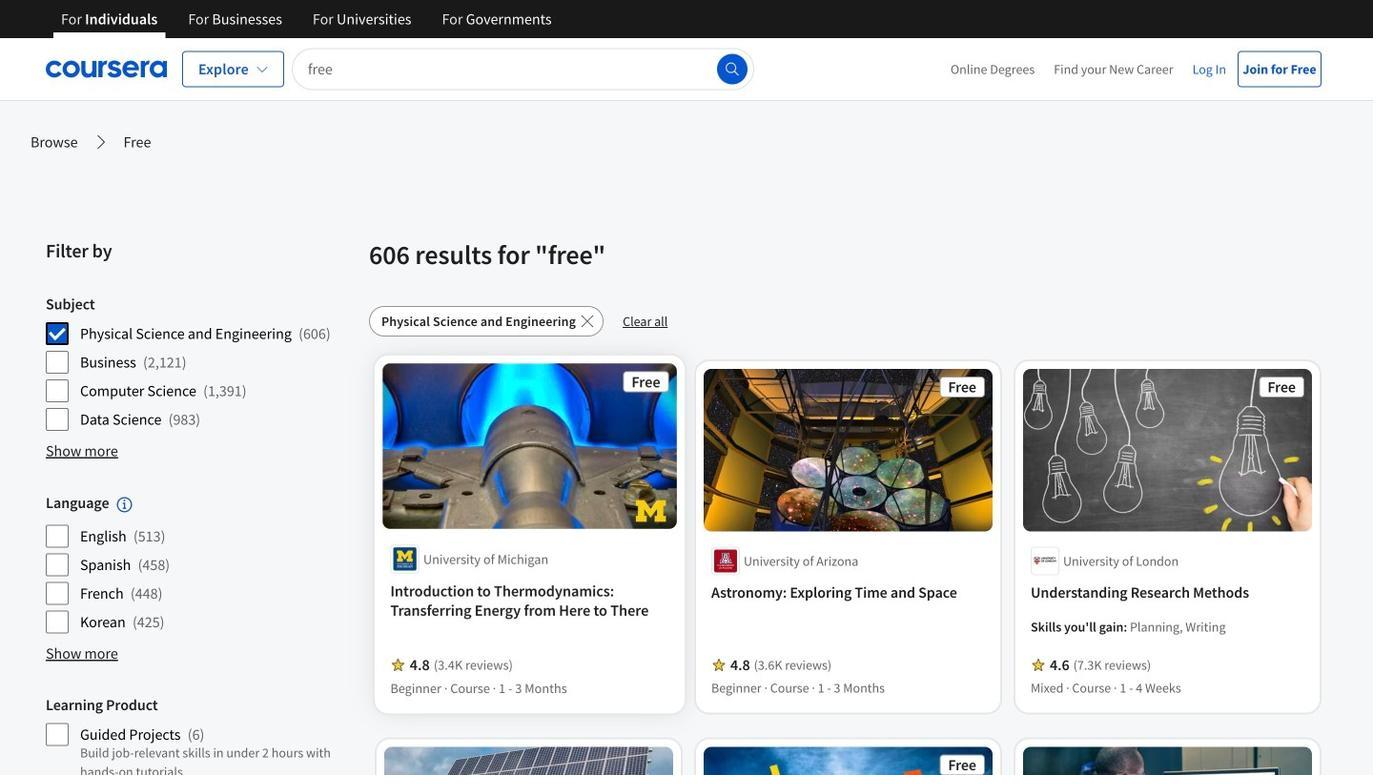 Task type: vqa. For each thing, say whether or not it's contained in the screenshot.
add to the top
no



Task type: describe. For each thing, give the bounding box(es) containing it.
(4.6 stars) element
[[1051, 656, 1070, 675]]

2 (4.8 stars) element from the left
[[731, 656, 751, 675]]

banner navigation
[[46, 0, 567, 38]]

3 group from the top
[[46, 696, 358, 776]]



Task type: locate. For each thing, give the bounding box(es) containing it.
(4.8 stars) element
[[411, 656, 431, 675], [731, 656, 751, 675]]

1 horizontal spatial (4.8 stars) element
[[731, 656, 751, 675]]

What do you want to learn? text field
[[292, 48, 755, 90]]

group
[[46, 295, 358, 432], [46, 493, 358, 635], [46, 696, 358, 776]]

0 horizontal spatial (4.8 stars) element
[[411, 656, 431, 675]]

2 group from the top
[[46, 493, 358, 635]]

None search field
[[292, 48, 755, 90]]

2 vertical spatial group
[[46, 696, 358, 776]]

0 vertical spatial group
[[46, 295, 358, 432]]

1 vertical spatial group
[[46, 493, 358, 635]]

information about this filter group image
[[117, 497, 132, 513]]

1 group from the top
[[46, 295, 358, 432]]

1 (4.8 stars) element from the left
[[411, 656, 431, 675]]

coursera image
[[46, 54, 167, 84]]



